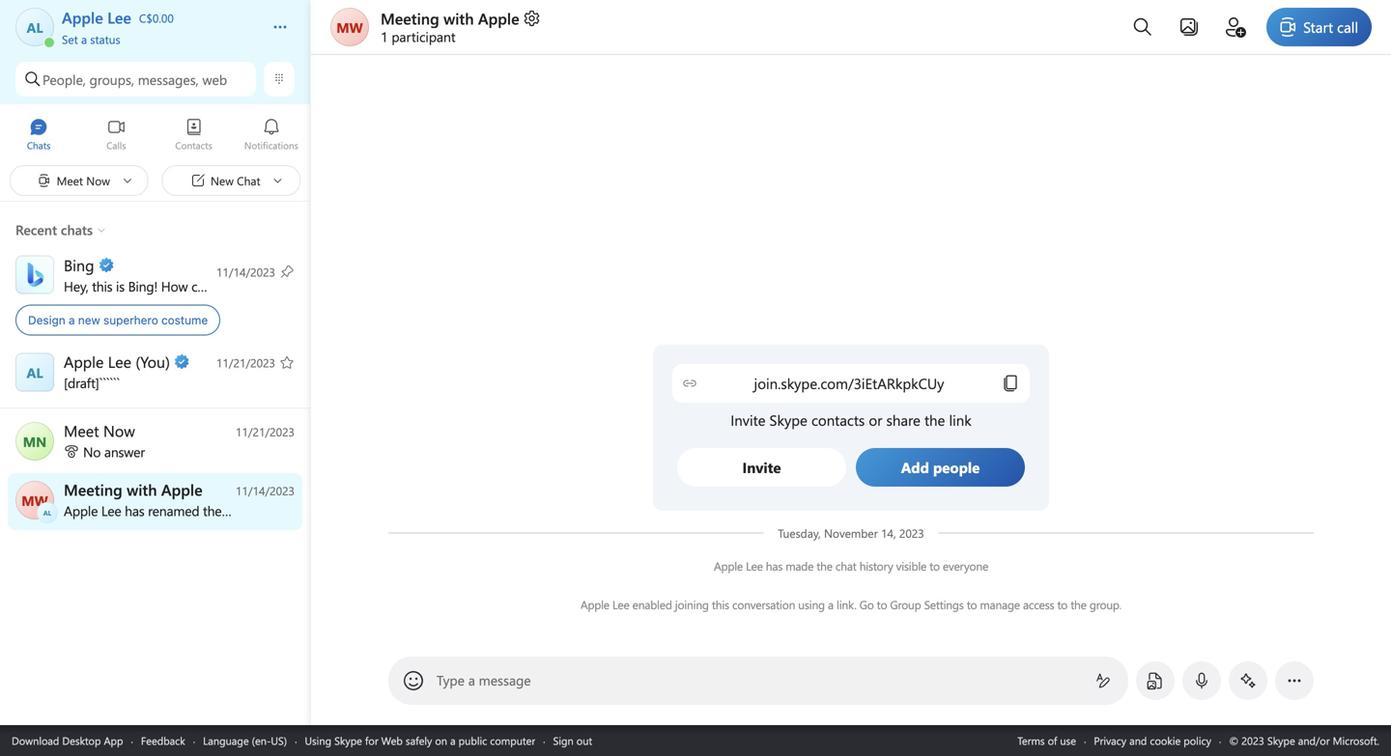 Task type: vqa. For each thing, say whether or not it's contained in the screenshot.
Type a meeting name (optional) text field
no



Task type: locate. For each thing, give the bounding box(es) containing it.
Type a message text field
[[437, 672, 1080, 691]]

privacy and cookie policy link
[[1094, 734, 1212, 748]]

using skype for web safely on a public computer
[[305, 734, 536, 748]]

apple
[[478, 8, 520, 29], [714, 559, 743, 574], [581, 597, 610, 613]]

language (en-us) link
[[203, 734, 287, 748]]

visible
[[896, 559, 927, 574]]

conversation
[[733, 597, 796, 613]]

0 horizontal spatial lee
[[613, 597, 630, 613]]

lee
[[746, 559, 763, 574], [613, 597, 630, 613]]

0 vertical spatial lee
[[746, 559, 763, 574]]

no answer
[[83, 443, 145, 461]]

0 horizontal spatial the
[[817, 559, 833, 574]]

people,
[[43, 70, 86, 88]]

1 vertical spatial lee
[[613, 597, 630, 613]]

this
[[92, 277, 112, 295], [712, 597, 730, 613]]

chat
[[836, 559, 857, 574]]

hey, this is bing ! how can i help you today?
[[64, 277, 318, 295]]

language
[[203, 734, 249, 748]]

a
[[81, 31, 87, 47], [69, 314, 75, 327], [828, 597, 834, 613], [468, 672, 475, 690], [450, 734, 456, 748]]

computer
[[490, 734, 536, 748]]

has
[[766, 559, 783, 574]]

the
[[817, 559, 833, 574], [1071, 597, 1087, 613]]

to
[[930, 559, 940, 574], [877, 597, 887, 613], [967, 597, 977, 613], [1058, 597, 1068, 613]]

group.
[[1090, 597, 1122, 613]]

terms of use link
[[1018, 734, 1077, 748]]

a right set at the left of the page
[[81, 31, 87, 47]]

with
[[444, 8, 474, 29]]

safely
[[406, 734, 432, 748]]

link.
[[837, 597, 857, 613]]

cookie
[[1150, 734, 1181, 748]]

2 horizontal spatial apple
[[714, 559, 743, 574]]

set a status
[[62, 31, 120, 47]]

the left chat
[[817, 559, 833, 574]]

enabled
[[633, 597, 672, 613]]

feedback
[[141, 734, 185, 748]]

1 vertical spatial apple
[[714, 559, 743, 574]]

new
[[78, 314, 100, 327]]

lee left 'enabled'
[[613, 597, 630, 613]]

apple left 'enabled'
[[581, 597, 610, 613]]

language (en-us)
[[203, 734, 287, 748]]

a for status
[[81, 31, 87, 47]]

using
[[798, 597, 825, 613]]

apple left has
[[714, 559, 743, 574]]

answer
[[104, 443, 145, 461]]

meeting with apple button
[[381, 8, 542, 29]]

lee left has
[[746, 559, 763, 574]]

[draft]
[[64, 374, 99, 392]]

1 horizontal spatial lee
[[746, 559, 763, 574]]

a left new
[[69, 314, 75, 327]]

design
[[28, 314, 65, 327]]

costume
[[161, 314, 208, 327]]

0 vertical spatial the
[[817, 559, 833, 574]]

joining
[[675, 597, 709, 613]]

hey,
[[64, 277, 89, 295]]

a inside button
[[81, 31, 87, 47]]

a right type
[[468, 672, 475, 690]]

web
[[202, 70, 227, 88]]

1 horizontal spatial apple
[[581, 597, 610, 613]]

1 vertical spatial this
[[712, 597, 730, 613]]

groups,
[[90, 70, 134, 88]]

this left is
[[92, 277, 112, 295]]

policy
[[1184, 734, 1212, 748]]

people, groups, messages, web
[[43, 70, 227, 88]]

1 horizontal spatial this
[[712, 597, 730, 613]]

2 vertical spatial apple
[[581, 597, 610, 613]]

tab list
[[0, 109, 310, 162]]

0 horizontal spatial apple
[[478, 8, 520, 29]]

design a new superhero costume
[[28, 314, 208, 327]]

web
[[381, 734, 403, 748]]

type
[[437, 672, 465, 690]]

download desktop app link
[[12, 734, 123, 748]]

is
[[116, 277, 125, 295]]

1 vertical spatial the
[[1071, 597, 1087, 613]]

set a status button
[[62, 27, 253, 47]]

to right go
[[877, 597, 887, 613]]

group
[[890, 597, 921, 613]]

this right joining
[[712, 597, 730, 613]]

download desktop app
[[12, 734, 123, 748]]

the left group.
[[1071, 597, 1087, 613]]

0 vertical spatial this
[[92, 277, 112, 295]]

apple right with
[[478, 8, 520, 29]]

to right access
[[1058, 597, 1068, 613]]

desktop
[[62, 734, 101, 748]]

apple for apple lee enabled joining this conversation using a link. go to group settings to manage access to the group.
[[581, 597, 610, 613]]

to right visible
[[930, 559, 940, 574]]

!
[[154, 277, 158, 295]]

feedback link
[[141, 734, 185, 748]]



Task type: describe. For each thing, give the bounding box(es) containing it.
and
[[1130, 734, 1147, 748]]

i
[[215, 277, 219, 295]]

everyone
[[943, 559, 989, 574]]

terms of use
[[1018, 734, 1077, 748]]

terms
[[1018, 734, 1045, 748]]

``````
[[99, 374, 120, 392]]

status
[[90, 31, 120, 47]]

sign out
[[553, 734, 593, 748]]

to right the settings
[[967, 597, 977, 613]]

made
[[786, 559, 814, 574]]

set
[[62, 31, 78, 47]]

access
[[1023, 597, 1055, 613]]

meeting
[[381, 8, 439, 29]]

download
[[12, 734, 59, 748]]

1 horizontal spatial the
[[1071, 597, 1087, 613]]

go
[[860, 597, 874, 613]]

privacy and cookie policy
[[1094, 734, 1212, 748]]

meeting with apple
[[381, 8, 520, 29]]

no answer button
[[0, 415, 310, 472]]

a right on
[[450, 734, 456, 748]]

sign
[[553, 734, 574, 748]]

lee for has made the chat history visible to everyone
[[746, 559, 763, 574]]

history
[[860, 559, 893, 574]]

0 vertical spatial apple
[[478, 8, 520, 29]]

bing
[[128, 277, 154, 295]]

[draft] ``````
[[64, 374, 120, 392]]

you
[[251, 277, 272, 295]]

settings
[[924, 597, 964, 613]]

a for message
[[468, 672, 475, 690]]

apple for apple lee has made the chat history visible to everyone
[[714, 559, 743, 574]]

out
[[577, 734, 593, 748]]

(en-
[[252, 734, 271, 748]]

use
[[1060, 734, 1077, 748]]

manage
[[980, 597, 1020, 613]]

on
[[435, 734, 447, 748]]

using
[[305, 734, 332, 748]]

public
[[459, 734, 487, 748]]

us)
[[271, 734, 287, 748]]

privacy
[[1094, 734, 1127, 748]]

no
[[83, 443, 101, 461]]

people, groups, messages, web button
[[15, 62, 256, 97]]

apple lee enabled joining this conversation using a link. go to group settings to manage access to the group.
[[581, 597, 1122, 613]]

superhero
[[103, 314, 158, 327]]

apple lee has made the chat history visible to everyone
[[714, 559, 989, 574]]

message
[[479, 672, 531, 690]]

sign out link
[[553, 734, 593, 748]]

app
[[104, 734, 123, 748]]

lee for enabled joining this conversation using a link. go to group settings to manage access to the group.
[[613, 597, 630, 613]]

today?
[[276, 277, 314, 295]]

type a message
[[437, 672, 531, 690]]

a left link.
[[828, 597, 834, 613]]

skype
[[334, 734, 362, 748]]

how
[[161, 277, 188, 295]]

help
[[222, 277, 247, 295]]

of
[[1048, 734, 1058, 748]]

0 horizontal spatial this
[[92, 277, 112, 295]]

messages,
[[138, 70, 199, 88]]

using skype for web safely on a public computer link
[[305, 734, 536, 748]]

for
[[365, 734, 378, 748]]

a for new
[[69, 314, 75, 327]]

can
[[191, 277, 212, 295]]



